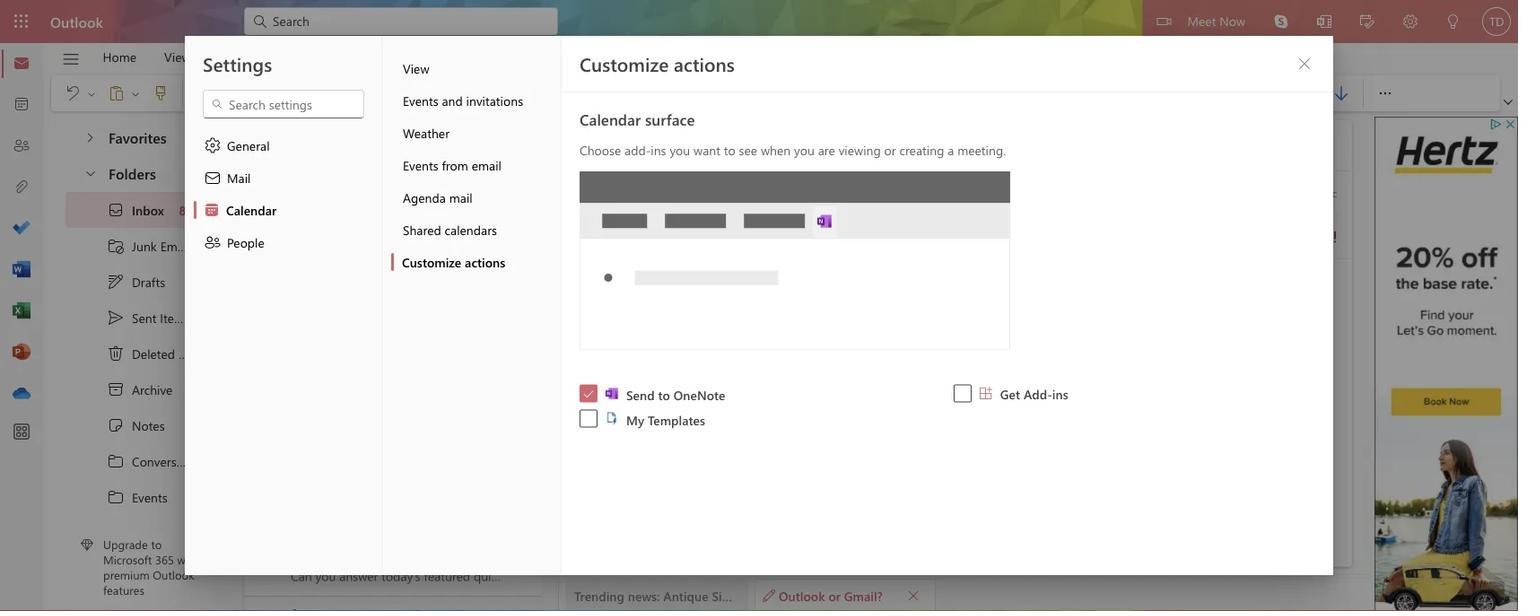 Task type: locate. For each thing, give the bounding box(es) containing it.
0 horizontal spatial ins
[[651, 142, 666, 158]]

 tree item
[[66, 264, 210, 300]]

1 trending from the top
[[291, 259, 339, 276]]

 button
[[287, 81, 302, 106], [344, 81, 358, 106], [74, 156, 105, 189]]

0 horizontal spatial  button
[[74, 156, 105, 189]]

from left you!
[[705, 326, 734, 344]]

 down search settings search field
[[261, 132, 275, 146]]

0 horizontal spatial view
[[164, 48, 191, 65]]

and right 
[[442, 92, 463, 109]]

0 vertical spatial tree
[[66, 113, 210, 156]]

1 horizontal spatial view
[[403, 60, 429, 76]]

 for select all messages checkbox
[[261, 132, 275, 146]]

it left 'is'
[[1079, 291, 1087, 309]]

1 vertical spatial ins
[[1053, 385, 1069, 402]]

 up  june 2023
[[107, 488, 125, 506]]

 button left 
[[344, 81, 358, 106]]

quiz
[[407, 332, 430, 348], [366, 550, 390, 566]]

items inside  sent items
[[160, 309, 190, 326]]

1 horizontal spatial quiz
[[407, 332, 430, 348]]

2 tree from the top
[[66, 192, 210, 611]]

events up  june 2023
[[132, 489, 168, 505]]

 down 
[[107, 452, 125, 470]]

from
[[442, 157, 468, 173], [705, 326, 734, 344]]

of
[[415, 404, 427, 421]]

calendar for calendar surface
[[580, 109, 641, 129]]

1 vertical spatial customize
[[402, 254, 462, 270]]

0 vertical spatial email
[[472, 157, 502, 173]]

calendar for calendar
[[226, 201, 277, 218]]

1 horizontal spatial actions
[[674, 51, 735, 76]]


[[107, 309, 125, 327]]


[[107, 345, 125, 363]]

and right the from…
[[653, 477, 674, 494]]

tags group
[[1288, 75, 1360, 111]]

deleted
[[132, 345, 175, 362]]

1 vertical spatial 
[[107, 488, 125, 506]]

using
[[577, 309, 610, 326]]

 down message "button"
[[289, 88, 300, 99]]

customize inside tab panel
[[580, 51, 669, 76]]

0 vertical spatial actions
[[674, 51, 735, 76]]

you left are at right top
[[794, 142, 815, 158]]

1 vertical spatial trending
[[291, 477, 341, 494]]

0 vertical spatial or
[[885, 142, 896, 158]]

dialog
[[0, 0, 1519, 611]]

0 vertical spatial from
[[442, 157, 468, 173]]

1 vertical spatial or
[[845, 291, 858, 309]]

0 horizontal spatial customize
[[402, 254, 462, 270]]

nfl
[[291, 550, 312, 566]]

or right 
[[829, 587, 841, 604]]

application
[[0, 0, 1519, 611]]

2 vertical spatial events
[[132, 489, 168, 505]]


[[289, 88, 300, 99], [346, 88, 356, 99], [83, 166, 98, 180]]

meeting.
[[958, 142, 1006, 158]]

quiz right facts
[[366, 550, 390, 566]]

calendar image
[[13, 96, 31, 114]]

agenda mail button
[[391, 181, 561, 214]]

80
[[179, 202, 193, 218]]

0 vertical spatial calendar
[[580, 109, 641, 129]]

personally
[[914, 291, 979, 309]]

1  from the top
[[259, 132, 276, 148]]

1  from the top
[[107, 452, 125, 470]]

fun
[[316, 550, 334, 566]]

 june 2023
[[107, 524, 188, 542]]

1 horizontal spatial from
[[705, 326, 734, 344]]

0 vertical spatial 
[[1298, 57, 1312, 71]]

reading pane main content
[[559, 112, 1370, 611]]

1 horizontal spatial ins
[[1053, 385, 1069, 402]]

sep-
[[469, 260, 491, 275]]

to inside message list "list box"
[[341, 404, 353, 421]]

 down people
[[261, 251, 275, 266]]

0 horizontal spatial or
[[829, 587, 841, 604]]

1 vertical spatial news:
[[344, 477, 376, 494]]


[[374, 84, 392, 102]]

0 vertical spatial customize actions
[[580, 51, 735, 76]]

0 horizontal spatial actions
[[465, 254, 506, 270]]

prefer up the back
[[664, 291, 700, 309]]

2  from the top
[[261, 251, 275, 266]]

today
[[414, 186, 448, 203]]

1 vertical spatial calendar
[[226, 201, 277, 218]]

weather
[[403, 124, 450, 141]]

events up weather
[[403, 92, 439, 109]]

-
[[451, 186, 456, 203]]

updates to our terms of use
[[291, 404, 450, 421]]


[[107, 381, 125, 398]]

1 horizontal spatial  button
[[1291, 49, 1319, 78]]

files image
[[13, 179, 31, 197]]

 tree item up  events
[[66, 443, 210, 479]]

view button
[[151, 43, 204, 71], [391, 52, 561, 84]]

1  from the top
[[261, 132, 275, 146]]

0 vertical spatial events
[[403, 92, 439, 109]]

left-rail-appbar navigation
[[4, 43, 39, 415]]

 button
[[1288, 79, 1324, 108]]

0 horizontal spatial 
[[83, 166, 98, 180]]

To text field
[[641, 181, 1286, 205]]

news: for should
[[344, 477, 376, 494]]

0 vertical spatial ins
[[651, 142, 666, 158]]

0 vertical spatial  button
[[1291, 49, 1319, 78]]

i
[[908, 291, 912, 309]]

2  from the top
[[107, 488, 125, 506]]

temu clearance only today - insanely low prices
[[291, 186, 570, 203]]

0 horizontal spatial email
[[472, 157, 502, 173]]

1 horizontal spatial  button
[[287, 81, 302, 106]]

 notes
[[107, 416, 165, 434]]


[[763, 589, 775, 602]]

tree containing 
[[66, 192, 210, 611]]

disqualify
[[513, 477, 568, 494]]

with
[[177, 552, 199, 567]]

1 vertical spatial tree
[[66, 192, 210, 611]]

and right what… at the left
[[651, 259, 672, 276]]

facts
[[337, 550, 363, 566]]

trending news: should supreme court disqualify trump from… and more
[[291, 477, 708, 494]]

1 tree from the top
[[66, 113, 210, 156]]

1 vertical spatial quiz
[[366, 550, 390, 566]]

1 vertical spatial from
[[705, 326, 734, 344]]

ins down surface
[[651, 142, 666, 158]]


[[482, 84, 500, 102]]

trending down 'updates'
[[291, 477, 341, 494]]


[[107, 201, 125, 219]]

gmail?
[[861, 291, 905, 309], [844, 587, 883, 604]]

basic text group
[[187, 75, 1097, 111]]

0 vertical spatial customize
[[580, 51, 669, 76]]

from inside button
[[442, 157, 468, 173]]

events inside  events
[[132, 489, 168, 505]]

1 horizontal spatial customize
[[580, 51, 669, 76]]

tab list containing home
[[89, 43, 617, 71]]

14-sep-23
[[453, 260, 503, 275]]

 for  events
[[107, 488, 125, 506]]

email up the insanely
[[472, 157, 502, 173]]

0 vertical spatial news:
[[343, 259, 373, 276]]

customize up  button
[[580, 51, 669, 76]]

3  from the top
[[107, 524, 125, 542]]

2 vertical spatial 
[[107, 524, 125, 542]]

 button
[[401, 79, 437, 108]]

events up temu clearance only today - insanely low prices
[[403, 157, 439, 173]]

news: left antique
[[343, 259, 373, 276]]

0 horizontal spatial calendar
[[226, 201, 277, 218]]

outlook right with?
[[792, 291, 842, 309]]

calendar
[[580, 109, 641, 129], [226, 201, 277, 218]]

outlook
[[50, 12, 103, 31], [792, 291, 842, 309], [153, 567, 194, 583], [779, 587, 825, 604]]

 button
[[1291, 49, 1319, 78], [901, 583, 926, 608]]

0 vertical spatial 
[[107, 452, 125, 470]]

Add a subject text field
[[566, 223, 1205, 251]]

Select all messages checkbox
[[255, 127, 280, 153]]

from inside the hey mike, which do you prefer to email with? outlook or gmail? i personally prefer gmail as it is connected to chrome so it makes for using it way easier. excited to hear back from you! sincerely, test
[[705, 326, 734, 344]]

view
[[164, 48, 191, 65], [403, 60, 429, 76]]

 inside select all messages checkbox
[[259, 132, 276, 148]]


[[582, 387, 595, 400]]

way
[[624, 309, 649, 326]]

you left want on the left top of page
[[670, 142, 690, 158]]

it right so
[[1257, 291, 1265, 309]]

calendar inside customize actions tab panel
[[580, 109, 641, 129]]

1 horizontal spatial email
[[719, 291, 753, 309]]

0 horizontal spatial from
[[442, 157, 468, 173]]

2 vertical spatial and
[[653, 477, 674, 494]]

customize down shared
[[402, 254, 462, 270]]

view up the  at the top of page
[[164, 48, 191, 65]]

email left with?
[[719, 291, 753, 309]]

calendar down "temu" 'icon'
[[226, 201, 277, 218]]

0 vertical spatial 
[[261, 132, 275, 146]]

 button down message "button"
[[287, 81, 302, 106]]

and
[[442, 92, 463, 109], [651, 259, 672, 276], [653, 477, 674, 494]]

 down people
[[259, 251, 276, 267]]

powerpoint image
[[13, 344, 31, 362]]

dialog containing settings
[[0, 0, 1519, 611]]

outlook up  button
[[50, 12, 103, 31]]

outlook down '2023' on the left of the page
[[153, 567, 194, 583]]


[[410, 84, 428, 102]]

2 trending from the top
[[291, 477, 341, 494]]

1 vertical spatial 
[[259, 251, 276, 267]]

you right do
[[638, 291, 661, 309]]


[[107, 237, 125, 255]]

0 horizontal spatial customize actions
[[402, 254, 506, 270]]

1 prefer from the left
[[664, 291, 700, 309]]

 button
[[365, 79, 401, 108]]

1 vertical spatial events
[[403, 157, 439, 173]]

1 vertical spatial actions
[[465, 254, 506, 270]]

 left june
[[107, 524, 125, 542]]

1 horizontal spatial customize actions
[[580, 51, 735, 76]]

 tree item
[[66, 443, 210, 479], [66, 479, 210, 515], [66, 515, 210, 551]]

0 vertical spatial 
[[259, 132, 276, 148]]

 left folders
[[83, 166, 98, 180]]

customize actions inside tab panel
[[580, 51, 735, 76]]

1 horizontal spatial 
[[1298, 57, 1312, 71]]

1 vertical spatial 
[[907, 589, 920, 602]]

clipboard group
[[55, 75, 179, 111]]

email inside events from email button
[[472, 157, 502, 173]]

 inside the reading pane main content
[[907, 589, 920, 602]]

for
[[1312, 291, 1329, 309]]


[[1333, 84, 1351, 102]]

prefer left gmail
[[982, 291, 1019, 309]]

1 horizontal spatial or
[[845, 291, 858, 309]]

bullets image
[[642, 84, 678, 102]]

0 vertical spatial and
[[442, 92, 463, 109]]

tree
[[66, 113, 210, 156], [66, 192, 210, 611]]

include group
[[1148, 75, 1280, 111]]

options button
[[545, 43, 616, 71]]

word image
[[13, 261, 31, 279]]

items
[[160, 309, 190, 326], [178, 345, 209, 362]]

0 horizontal spatial prefer
[[664, 291, 700, 309]]

0 vertical spatial more
[[675, 259, 704, 276]]

quiz right monsters
[[407, 332, 430, 348]]

more
[[675, 259, 704, 276], [678, 477, 708, 494]]

text
[[452, 48, 473, 65]]

2 horizontal spatial it
[[1257, 291, 1265, 309]]

1 horizontal spatial 
[[289, 88, 300, 99]]

customize inside button
[[402, 254, 462, 270]]

mail
[[227, 169, 251, 186]]

 inside folders tree item
[[83, 166, 98, 180]]

trending up legendary
[[291, 259, 339, 276]]

 tree item up microsoft
[[66, 515, 210, 551]]

or left the i
[[845, 291, 858, 309]]

 inside select all messages checkbox
[[261, 132, 275, 146]]

tab list
[[89, 43, 617, 71]]

 button for folders tree item
[[74, 156, 105, 189]]

to do image
[[13, 220, 31, 238]]

it left way
[[613, 309, 621, 326]]

creating
[[900, 142, 944, 158]]

2 horizontal spatial you
[[794, 142, 815, 158]]

 left 
[[346, 88, 356, 99]]

news: left should
[[344, 477, 376, 494]]

view up  button
[[403, 60, 429, 76]]

application containing settings
[[0, 0, 1519, 611]]

news:
[[343, 259, 373, 276], [344, 477, 376, 494]]


[[204, 233, 222, 251]]

message list list box
[[244, 160, 708, 611]]

1 vertical spatial more
[[678, 477, 708, 494]]

 down search settings search field
[[259, 132, 276, 148]]

items right the deleted
[[178, 345, 209, 362]]

0 vertical spatial gmail?
[[861, 291, 905, 309]]

 tree item up june
[[66, 479, 210, 515]]

1 vertical spatial  button
[[901, 583, 926, 608]]

 button left folders
[[74, 156, 105, 189]]

you!
[[737, 326, 763, 344]]

add-
[[625, 142, 651, 158]]

as
[[1062, 291, 1076, 309]]

events for events and invitations
[[403, 92, 439, 109]]

events
[[403, 92, 439, 109], [403, 157, 439, 173], [132, 489, 168, 505]]

calendar inside settings tab list
[[226, 201, 277, 218]]

 button inside folders tree item
[[74, 156, 105, 189]]

0 horizontal spatial you
[[638, 291, 661, 309]]

items inside the  deleted items
[[178, 345, 209, 362]]

 inside customize actions tab panel
[[1298, 57, 1312, 71]]

more up the easier. at the bottom left of the page
[[675, 259, 704, 276]]

 inside select a conversation checkbox
[[261, 251, 275, 266]]

or right viewing
[[885, 142, 896, 158]]

 inside select a conversation checkbox
[[259, 251, 276, 267]]

1 vertical spatial 
[[261, 251, 275, 266]]

1 horizontal spatial prefer
[[982, 291, 1019, 309]]

1 vertical spatial customize actions
[[402, 254, 506, 270]]

1 horizontal spatial calendar
[[580, 109, 641, 129]]

document
[[0, 0, 1519, 611]]

more right the from…
[[678, 477, 708, 494]]

excited
[[577, 326, 622, 344]]

2 vertical spatial or
[[829, 587, 841, 604]]


[[107, 452, 125, 470], [107, 488, 125, 506], [107, 524, 125, 542]]

options
[[559, 48, 603, 65]]

Search settings search field
[[223, 95, 346, 113]]

23
[[491, 260, 503, 275]]

0 vertical spatial items
[[160, 309, 190, 326]]

 inbox
[[107, 201, 164, 219]]

events and invitations
[[403, 92, 523, 109]]

notes
[[132, 417, 165, 434]]

items right sent
[[160, 309, 190, 326]]

gmail? inside the hey mike, which do you prefer to email with? outlook or gmail? i personally prefer gmail as it is connected to chrome so it makes for using it way easier. excited to hear back from you! sincerely, test
[[861, 291, 905, 309]]

at
[[1278, 229, 1287, 244]]

ins right get
[[1053, 385, 1069, 402]]

and inside button
[[442, 92, 463, 109]]

customize actions heading
[[580, 51, 735, 76]]

outlook link
[[50, 0, 103, 43]]

send
[[626, 386, 655, 403]]

0 horizontal spatial 
[[907, 589, 920, 602]]

2  from the top
[[259, 251, 276, 267]]

1 vertical spatial items
[[178, 345, 209, 362]]

excel image
[[13, 302, 31, 320]]

calendar down 
[[580, 109, 641, 129]]

 for select a conversation checkbox
[[261, 251, 275, 266]]

3  tree item from the top
[[66, 515, 210, 551]]

2 horizontal spatial or
[[885, 142, 896, 158]]

0 vertical spatial trending
[[291, 259, 339, 276]]

email
[[472, 157, 502, 173], [719, 291, 753, 309]]

 tree item
[[66, 372, 210, 407]]

0 horizontal spatial  button
[[901, 583, 926, 608]]

should
[[380, 477, 420, 494]]

view inside tab list
[[164, 48, 191, 65]]

1 vertical spatial email
[[719, 291, 753, 309]]

values
[[557, 259, 592, 276]]

from up - at left top
[[442, 157, 468, 173]]



Task type: describe. For each thing, give the bounding box(es) containing it.
nfl fun facts quiz
[[291, 550, 390, 566]]

 tree item
[[66, 228, 210, 264]]

settings tab list
[[185, 36, 382, 575]]

numbering image
[[678, 84, 713, 102]]


[[107, 273, 125, 291]]

1 horizontal spatial it
[[1079, 291, 1087, 309]]

email inside the hey mike, which do you prefer to email with? outlook or gmail? i personally prefer gmail as it is connected to chrome so it makes for using it way easier. excited to hear back from you! sincerely, test
[[719, 291, 753, 309]]

upgrade to microsoft 365 with premium outlook features
[[103, 537, 199, 598]]

 drafts
[[107, 273, 165, 291]]

 tree item
[[66, 407, 210, 443]]

drafts
[[132, 274, 165, 290]]

or inside customize actions tab panel
[[885, 142, 896, 158]]


[[446, 84, 464, 102]]

0 horizontal spatial it
[[613, 309, 621, 326]]

 tree item
[[66, 192, 210, 228]]

 tree item
[[66, 336, 210, 372]]

customize actions inside button
[[402, 254, 506, 270]]

only
[[384, 186, 410, 203]]

people image
[[13, 137, 31, 155]]

message list section
[[244, 115, 708, 611]]

or inside the hey mike, which do you prefer to email with? outlook or gmail? i personally prefer gmail as it is connected to chrome so it makes for using it way easier. excited to hear back from you! sincerely, test
[[845, 291, 858, 309]]

news: for antique
[[343, 259, 373, 276]]

decrease indent image
[[713, 84, 749, 102]]

 button
[[900, 79, 936, 108]]

0 horizontal spatial quiz
[[366, 550, 390, 566]]

folders tree item
[[66, 156, 210, 192]]

court
[[477, 477, 510, 494]]

format
[[410, 48, 449, 65]]

 get add-ins
[[980, 385, 1069, 402]]


[[1157, 14, 1172, 29]]

 sent items
[[107, 309, 190, 327]]

weather button
[[391, 117, 561, 149]]

 tree item
[[66, 300, 210, 336]]

folders
[[109, 163, 156, 182]]

bcc
[[1321, 186, 1337, 200]]

0 horizontal spatial view button
[[151, 43, 204, 71]]

trending for trending news: should supreme court disqualify trump from… and more
[[291, 477, 341, 494]]

settings heading
[[203, 51, 272, 76]]

2 horizontal spatial  button
[[344, 81, 358, 106]]

1 horizontal spatial view button
[[391, 52, 561, 84]]

terms
[[380, 404, 412, 421]]

insert button
[[336, 43, 394, 71]]

antique
[[377, 259, 420, 276]]

to inside the upgrade to microsoft 365 with premium outlook features
[[151, 537, 162, 552]]

outlook inside banner
[[50, 12, 103, 31]]

customize actions button
[[391, 246, 561, 278]]

low
[[510, 186, 533, 203]]

increase indent image
[[749, 84, 785, 102]]


[[203, 201, 221, 219]]

you inside the hey mike, which do you prefer to email with? outlook or gmail? i personally prefer gmail as it is connected to chrome so it makes for using it way easier. excited to hear back from you! sincerely, test
[[638, 291, 661, 309]]

archive
[[132, 381, 173, 398]]

items for 
[[160, 309, 190, 326]]

view inside document
[[403, 60, 429, 76]]


[[211, 98, 223, 110]]

am
[[1313, 229, 1329, 244]]

actions inside tab panel
[[674, 51, 735, 76]]

outlook banner
[[0, 0, 1519, 43]]

more apps image
[[13, 424, 31, 442]]

mail
[[449, 189, 473, 206]]

makes
[[1268, 291, 1309, 309]]


[[152, 84, 170, 102]]


[[204, 169, 222, 187]]

insanely
[[460, 186, 506, 203]]

subscript image
[[1025, 84, 1061, 102]]

what…
[[609, 259, 648, 276]]

 for basic text group
[[289, 88, 300, 99]]

with?
[[756, 291, 789, 309]]

365
[[155, 552, 174, 567]]

premium features image
[[81, 539, 93, 551]]

0 vertical spatial quiz
[[407, 332, 430, 348]]

sent
[[132, 309, 157, 326]]

outlook inside the hey mike, which do you prefer to email with? outlook or gmail? i personally prefer gmail as it is connected to chrome so it makes for using it way easier. excited to hear back from you! sincerely, test
[[792, 291, 842, 309]]

 button for basic text group
[[287, 81, 302, 106]]

when
[[761, 142, 791, 158]]

people
[[227, 234, 265, 250]]

which
[[577, 291, 617, 309]]

calendars
[[445, 221, 497, 238]]

use
[[431, 404, 450, 421]]

customize actions tab panel
[[562, 36, 1334, 575]]

2  tree item from the top
[[66, 479, 210, 515]]

help button
[[205, 43, 258, 71]]

Select a conversation checkbox
[[248, 233, 291, 272]]

items for 
[[178, 345, 209, 362]]

 mail
[[204, 169, 251, 187]]

 for 
[[107, 452, 125, 470]]

 button
[[53, 44, 89, 74]]

back
[[671, 326, 702, 344]]

 button inside customize actions tab panel
[[1291, 49, 1319, 78]]

upgrade
[[103, 537, 148, 552]]

machine
[[506, 259, 553, 276]]


[[107, 416, 125, 434]]

legendary monsters quiz
[[291, 332, 430, 348]]

so
[[1239, 291, 1254, 309]]


[[1297, 84, 1315, 102]]

events for events from email
[[403, 157, 439, 173]]

7:57
[[1290, 229, 1310, 244]]

insert
[[349, 48, 381, 65]]

onenote
[[674, 386, 726, 403]]

1 vertical spatial gmail?
[[844, 587, 883, 604]]

agenda
[[403, 189, 446, 206]]

saved
[[1248, 229, 1275, 244]]

 for select all messages checkbox
[[259, 132, 276, 148]]

 junk email
[[107, 237, 190, 255]]

onedrive image
[[13, 385, 31, 403]]

outlook right 
[[779, 587, 825, 604]]

draft saved at 7:57 am 
[[1221, 229, 1342, 244]]

temu image
[[253, 171, 281, 200]]

 for  june 2023
[[107, 524, 125, 542]]

send to onenote
[[626, 386, 726, 403]]

actions inside button
[[465, 254, 506, 270]]

do
[[620, 291, 636, 309]]

shared calendars
[[403, 221, 497, 238]]

document containing settings
[[0, 0, 1519, 611]]

 people
[[204, 233, 265, 251]]

sewing
[[462, 259, 502, 276]]

sincerely,
[[577, 344, 637, 361]]

 button
[[143, 79, 179, 108]]

surface
[[645, 109, 695, 129]]

2 horizontal spatial 
[[346, 88, 356, 99]]

1  tree item from the top
[[66, 443, 210, 479]]

junk
[[132, 238, 157, 254]]

trump
[[572, 477, 608, 494]]

email
[[160, 238, 190, 254]]

 button
[[437, 79, 473, 108]]

trending for trending news: antique singer sewing machine values & what… and more
[[291, 259, 339, 276]]


[[204, 136, 222, 154]]

 for folders tree item
[[83, 166, 98, 180]]


[[980, 386, 993, 399]]

hey mike, which do you prefer to email with? outlook or gmail? i personally prefer gmail as it is connected to chrome so it makes for using it way easier. excited to hear back from you! sincerely, test
[[577, 274, 1329, 381]]

ad
[[464, 171, 475, 183]]

Message body, press Alt+F10 to exit text field
[[577, 274, 1342, 523]]

 deleted items
[[107, 345, 209, 363]]

 for select a conversation checkbox
[[259, 251, 276, 267]]

outlook inside the upgrade to microsoft 365 with premium outlook features
[[153, 567, 194, 583]]

format text
[[410, 48, 473, 65]]

1 horizontal spatial you
[[670, 142, 690, 158]]

superscript image
[[1061, 84, 1097, 102]]

gmail
[[1022, 291, 1059, 309]]

features
[[103, 582, 144, 598]]

2 prefer from the left
[[982, 291, 1019, 309]]

add-
[[1024, 385, 1053, 402]]

mail image
[[13, 55, 31, 73]]

1 vertical spatial and
[[651, 259, 672, 276]]



Task type: vqa. For each thing, say whether or not it's contained in the screenshot.


